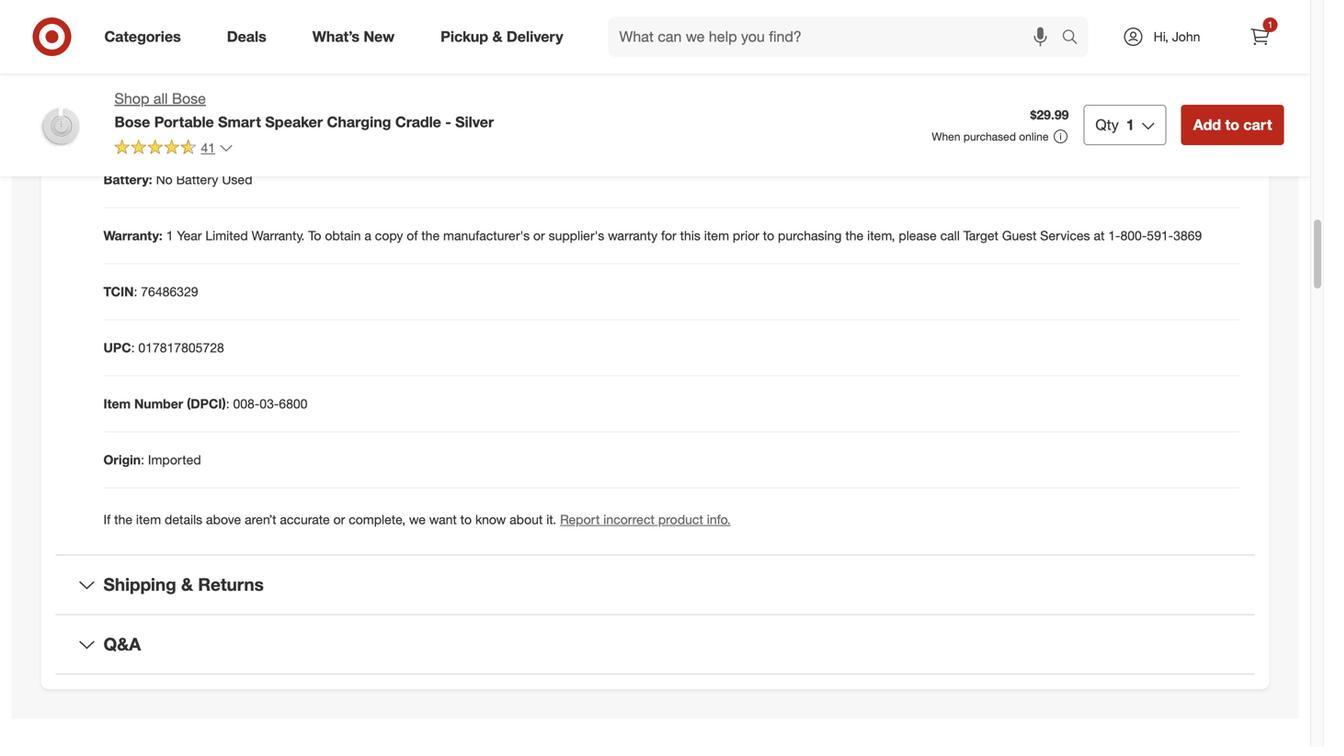 Task type: locate. For each thing, give the bounding box(es) containing it.
no
[[156, 172, 173, 188]]

: for 76486329
[[134, 284, 137, 300]]

0 horizontal spatial bose
[[115, 113, 150, 131]]

categories
[[104, 28, 181, 46]]

1 horizontal spatial item
[[704, 228, 729, 244]]

charging
[[327, 113, 391, 131]]

1 vertical spatial input
[[103, 116, 135, 132]]

0 vertical spatial bose
[[172, 90, 206, 108]]

input
[[103, 60, 135, 76], [103, 116, 135, 132]]

- left the silver
[[445, 113, 451, 131]]

& left returns
[[181, 575, 193, 596]]

: left the imported
[[141, 452, 144, 468]]

shipping & returns
[[103, 575, 264, 596]]

the right of
[[421, 228, 440, 244]]

&
[[493, 28, 503, 46], [181, 575, 193, 596]]

tcin
[[103, 284, 134, 300]]

item right this
[[704, 228, 729, 244]]

0 horizontal spatial -
[[238, 60, 243, 76]]

2 horizontal spatial to
[[1226, 116, 1240, 134]]

0 horizontal spatial item
[[136, 512, 161, 528]]

battery: no battery used
[[103, 172, 253, 188]]

report
[[560, 512, 600, 528]]

purchasing
[[778, 228, 842, 244]]

1 horizontal spatial -
[[445, 113, 451, 131]]

1
[[1268, 19, 1273, 30], [1126, 116, 1135, 134], [166, 228, 173, 244]]

0 horizontal spatial or
[[334, 512, 345, 528]]

or right the accurate
[[334, 512, 345, 528]]

hi,
[[1154, 29, 1169, 45]]

& right pickup
[[493, 28, 503, 46]]

1 vertical spatial &
[[181, 575, 193, 596]]

cart
[[1244, 116, 1272, 134]]

0 horizontal spatial &
[[181, 575, 193, 596]]

76486329
[[141, 284, 198, 300]]

to right add
[[1226, 116, 1240, 134]]

0 horizontal spatial to
[[460, 512, 472, 528]]

what's
[[312, 28, 360, 46]]

q&a
[[103, 634, 141, 655]]

pickup
[[441, 28, 488, 46]]

1 vertical spatial bose
[[115, 113, 150, 131]]

1 left year
[[166, 228, 173, 244]]

0 vertical spatial 1
[[1268, 19, 1273, 30]]

1 vertical spatial or
[[334, 512, 345, 528]]

1 right john
[[1268, 19, 1273, 30]]

the left item,
[[846, 228, 864, 244]]

:
[[134, 284, 137, 300], [131, 340, 135, 356], [226, 396, 230, 412], [141, 452, 144, 468]]

0
[[209, 116, 216, 132]]

- left "120"
[[238, 60, 243, 76]]

used
[[222, 172, 253, 188]]

tcin : 76486329
[[103, 284, 198, 300]]

-
[[238, 60, 243, 76], [445, 113, 451, 131]]

call
[[941, 228, 960, 244]]

800-
[[1121, 228, 1147, 244]]

amperage:
[[139, 116, 205, 132]]

we
[[409, 512, 426, 528]]

online
[[1019, 130, 1049, 143]]

the
[[421, 228, 440, 244], [846, 228, 864, 244], [114, 512, 132, 528]]

bose up portable on the left top
[[172, 90, 206, 108]]

silver
[[455, 113, 494, 131]]

2 input from the top
[[103, 116, 135, 132]]

battery:
[[103, 172, 152, 188]]

purchased
[[964, 130, 1016, 143]]

pickup & delivery link
[[425, 17, 586, 57]]

0 horizontal spatial 1
[[166, 228, 173, 244]]

item left details
[[136, 512, 161, 528]]

add to cart
[[1194, 116, 1272, 134]]

input amperage: 0 amps
[[103, 116, 252, 132]]

0 vertical spatial input
[[103, 60, 135, 76]]

the right if
[[114, 512, 132, 528]]

or left supplier's
[[533, 228, 545, 244]]

& inside dropdown button
[[181, 575, 193, 596]]

limited
[[205, 228, 248, 244]]

1 link
[[1240, 17, 1281, 57]]

shop
[[115, 90, 149, 108]]

0 vertical spatial -
[[238, 60, 243, 76]]

details
[[165, 512, 202, 528]]

1 vertical spatial 1
[[1126, 116, 1135, 134]]

to right want
[[460, 512, 472, 528]]

1 vertical spatial to
[[763, 228, 775, 244]]

complete,
[[349, 512, 406, 528]]

input left ac
[[103, 60, 135, 76]]

bose down the shop
[[115, 113, 150, 131]]

1 input from the top
[[103, 60, 135, 76]]

1 horizontal spatial 1
[[1126, 116, 1135, 134]]

input down the shop
[[103, 116, 135, 132]]

speaker
[[265, 113, 323, 131]]

search
[[1054, 29, 1098, 47]]

incorrect
[[604, 512, 655, 528]]

(dpci)
[[187, 396, 226, 412]]

info.
[[707, 512, 731, 528]]

017817805728
[[138, 340, 224, 356]]

1 vertical spatial item
[[136, 512, 161, 528]]

: left 017817805728
[[131, 340, 135, 356]]

supplier's
[[549, 228, 605, 244]]

cradle
[[395, 113, 441, 131]]

1 horizontal spatial the
[[421, 228, 440, 244]]

shipping & returns button
[[56, 556, 1255, 615]]

$29.99
[[1031, 107, 1069, 123]]

to
[[308, 228, 321, 244]]

manufacturer's
[[443, 228, 530, 244]]

amps
[[220, 116, 252, 132]]

0 vertical spatial &
[[493, 28, 503, 46]]

- inside shop all bose bose portable smart speaker charging cradle - silver
[[445, 113, 451, 131]]

item
[[704, 228, 729, 244], [136, 512, 161, 528]]

0 horizontal spatial the
[[114, 512, 132, 528]]

0 vertical spatial to
[[1226, 116, 1240, 134]]

q&a button
[[56, 616, 1255, 674]]

to right prior
[[763, 228, 775, 244]]

1 horizontal spatial &
[[493, 28, 503, 46]]

it.
[[547, 512, 557, 528]]

1 vertical spatial -
[[445, 113, 451, 131]]

origin : imported
[[103, 452, 201, 468]]

1 right 'qty'
[[1126, 116, 1135, 134]]

0 vertical spatial item
[[704, 228, 729, 244]]

qty
[[1096, 116, 1119, 134]]

imported
[[148, 452, 201, 468]]

41 link
[[115, 139, 234, 160]]

2 vertical spatial 1
[[166, 228, 173, 244]]

accurate
[[280, 512, 330, 528]]

item,
[[867, 228, 895, 244]]

: left '76486329'
[[134, 284, 137, 300]]

0 vertical spatial or
[[533, 228, 545, 244]]

ac
[[139, 60, 157, 76]]



Task type: describe. For each thing, give the bounding box(es) containing it.
2 horizontal spatial the
[[846, 228, 864, 244]]

know
[[475, 512, 506, 528]]

& for pickup
[[493, 28, 503, 46]]

deals link
[[211, 17, 289, 57]]

voltage:
[[160, 60, 209, 76]]

smart
[[218, 113, 261, 131]]

1 for qty 1
[[1126, 116, 1135, 134]]

qty 1
[[1096, 116, 1135, 134]]

2 vertical spatial to
[[460, 512, 472, 528]]

shop all bose bose portable smart speaker charging cradle - silver
[[115, 90, 494, 131]]

120
[[247, 60, 268, 76]]

2 horizontal spatial 1
[[1268, 19, 1273, 30]]

1 horizontal spatial or
[[533, 228, 545, 244]]

1-
[[1109, 228, 1121, 244]]

upc
[[103, 340, 131, 356]]

for
[[661, 228, 677, 244]]

& for shipping
[[181, 575, 193, 596]]

year
[[177, 228, 202, 244]]

when
[[932, 130, 961, 143]]

origin
[[103, 452, 141, 468]]

: for 017817805728
[[131, 340, 135, 356]]

hi, john
[[1154, 29, 1201, 45]]

if the item details above aren't accurate or complete, we want to know about it. report incorrect product info.
[[103, 512, 731, 528]]

add to cart button
[[1182, 105, 1284, 145]]

008-
[[233, 396, 260, 412]]

prior
[[733, 228, 760, 244]]

what's new link
[[297, 17, 418, 57]]

image of bose portable smart speaker charging cradle - silver image
[[26, 88, 100, 162]]

services
[[1040, 228, 1090, 244]]

1 horizontal spatial to
[[763, 228, 775, 244]]

to inside add to cart button
[[1226, 116, 1240, 134]]

input for input amperage: 0 amps
[[103, 116, 135, 132]]

delivery
[[507, 28, 563, 46]]

upc : 017817805728
[[103, 340, 224, 356]]

item number (dpci) : 008-03-6800
[[103, 396, 308, 412]]

new
[[364, 28, 395, 46]]

: left 008-
[[226, 396, 230, 412]]

john
[[1172, 29, 1201, 45]]

shipping
[[103, 575, 176, 596]]

guest
[[1002, 228, 1037, 244]]

a
[[365, 228, 372, 244]]

want
[[429, 512, 457, 528]]

input ac voltage: 110 - 120
[[103, 60, 268, 76]]

aren't
[[245, 512, 276, 528]]

search button
[[1054, 17, 1098, 61]]

What can we help you find? suggestions appear below search field
[[608, 17, 1066, 57]]

: for imported
[[141, 452, 144, 468]]

battery
[[176, 172, 218, 188]]

6800
[[279, 396, 308, 412]]

this
[[680, 228, 701, 244]]

above
[[206, 512, 241, 528]]

1 horizontal spatial bose
[[172, 90, 206, 108]]

input for input ac voltage: 110 - 120
[[103, 60, 135, 76]]

of
[[407, 228, 418, 244]]

product
[[658, 512, 703, 528]]

number
[[134, 396, 183, 412]]

3869
[[1174, 228, 1202, 244]]

warranty: 1 year limited warranty. to obtain a copy of the manufacturer's or supplier's warranty for this item prior to purchasing the item, please call target guest services at 1-800-591-3869
[[103, 228, 1202, 244]]

41
[[201, 140, 215, 156]]

warranty:
[[103, 228, 163, 244]]

591-
[[1147, 228, 1174, 244]]

item
[[103, 396, 131, 412]]

deals
[[227, 28, 266, 46]]

report incorrect product info. button
[[560, 511, 731, 529]]

1 for warranty: 1 year limited warranty. to obtain a copy of the manufacturer's or supplier's warranty for this item prior to purchasing the item, please call target guest services at 1-800-591-3869
[[166, 228, 173, 244]]

about
[[510, 512, 543, 528]]

when purchased online
[[932, 130, 1049, 143]]

warranty
[[608, 228, 658, 244]]

returns
[[198, 575, 264, 596]]

110
[[213, 60, 234, 76]]

what's new
[[312, 28, 395, 46]]

target
[[964, 228, 999, 244]]

copy
[[375, 228, 403, 244]]

03-
[[260, 396, 279, 412]]

at
[[1094, 228, 1105, 244]]

portable
[[154, 113, 214, 131]]

add
[[1194, 116, 1221, 134]]

categories link
[[89, 17, 204, 57]]



Task type: vqa. For each thing, say whether or not it's contained in the screenshot.


